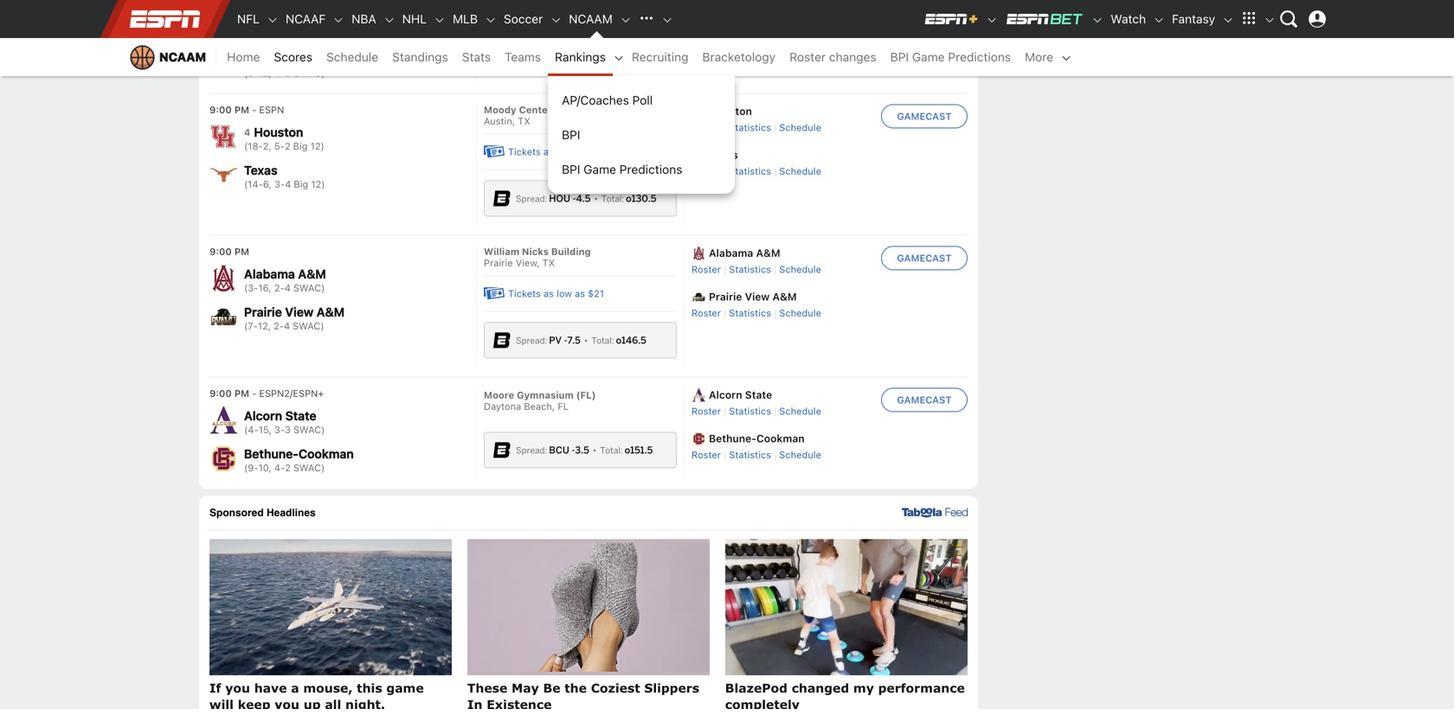 Task type: vqa. For each thing, say whether or not it's contained in the screenshot.
Tickets as low as $21 link
yes



Task type: describe. For each thing, give the bounding box(es) containing it.
state inside list
[[745, 389, 772, 401]]

coziest
[[591, 681, 640, 696]]

texas for texas southern
[[709, 37, 738, 49]]

espn2 espn+
[[259, 388, 324, 399]]

swac for bethune-cookman
[[293, 463, 321, 474]]

spread : bcu -3.5
[[516, 445, 589, 457]]

schedule up "bethune-cookman"
[[779, 406, 821, 417]]

schedule link up texas statistics schedule
[[779, 122, 821, 133]]

: for o151.5
[[620, 445, 623, 457]]

4- for bethune-
[[274, 463, 285, 474]]

swac for texas southern
[[294, 67, 321, 79]]

0 horizontal spatial houston link
[[254, 124, 303, 140]]

roster changes
[[789, 50, 876, 64]]

14-
[[248, 179, 263, 190]]

bethune cookman image
[[692, 432, 705, 446]]

12 inside prairie view a&m ( 7-12 2-4 swac )
[[258, 321, 268, 332]]

schedule down ncaaf icon
[[326, 50, 378, 64]]

this
[[357, 681, 382, 696]]

espn
[[259, 104, 284, 116]]

espn2
[[259, 388, 290, 399]]

( for alabama a&m ( 3-16 2-4 swac )
[[244, 282, 248, 294]]

: for bcu
[[545, 445, 547, 457]]

schedule down "bethune-cookman"
[[779, 450, 821, 461]]

alabama a&m link for )
[[244, 266, 326, 282]]

nfl link
[[230, 0, 266, 38]]

9-
[[248, 463, 258, 474]]

daytona
[[484, 401, 521, 412]]

schedule link left changes
[[779, 54, 821, 66]]

alcorn state link for roster statistics schedule
[[692, 388, 821, 402]]

rankings
[[555, 50, 606, 64]]

cookman for bethune-cookman
[[756, 433, 805, 445]]

tx inside william nicks building prairie view, tx
[[542, 258, 555, 269]]

slippers
[[644, 681, 699, 696]]

fantasy
[[1172, 12, 1215, 26]]

prairie view a&m image
[[692, 290, 705, 304]]

recruiting link
[[625, 38, 695, 76]]

) for texas southern
[[321, 67, 325, 79]]

4 inside 4 houston ( 18-2 5-2 big 12 )
[[244, 127, 250, 138]]

spread for bcu -3.5
[[516, 445, 545, 457]]

the
[[565, 681, 587, 696]]

0 vertical spatial tx
[[528, 6, 540, 17]]

espn bet image for prairie view a&m
[[493, 332, 511, 349]]

will
[[209, 698, 234, 710]]

these
[[467, 681, 507, 696]]

mouse,
[[303, 681, 353, 696]]

list for alcorn state
[[692, 388, 874, 462]]

stats link
[[455, 38, 498, 76]]

3 for southern
[[285, 67, 291, 79]]

0 vertical spatial bpi game predictions link
[[883, 38, 1018, 76]]

roster statistics schedule for southern
[[692, 54, 821, 66]]

3 statistics link from the top
[[729, 166, 771, 177]]

swac for alabama a&m
[[293, 282, 321, 294]]

alcorn for alcorn state ( 4-15 3-3 swac )
[[244, 409, 282, 423]]

spread for pv -7.5
[[516, 335, 545, 347]]

o135.5
[[630, 49, 660, 61]]

schedule up prairie view a&m
[[779, 264, 821, 275]]

texas statistics schedule
[[709, 149, 821, 177]]

schedule link down houston statistics schedule
[[779, 166, 821, 177]]

global navigation element
[[121, 0, 1333, 38]]

: for o146.5
[[612, 335, 614, 347]]

( inside prairie view a&m ( 7-12 2-4 swac )
[[244, 321, 248, 332]]

a&m inside prairie view a&m ( 7-12 2-4 swac )
[[317, 305, 345, 320]]

2 for houston
[[285, 140, 290, 152]]

) for texas
[[321, 179, 325, 190]]

as down william nicks building prairie view, tx at left top
[[544, 288, 554, 300]]

fl
[[558, 401, 569, 412]]

0 vertical spatial bpi
[[890, 50, 909, 64]]

2- inside alabama a&m ( 3-16 2-4 swac )
[[274, 282, 285, 294]]

2 statistics link from the top
[[729, 122, 771, 133]]

) inside prairie view a&m ( 7-12 2-4 swac )
[[320, 321, 324, 332]]

hou
[[549, 193, 570, 205]]

texas southern
[[709, 37, 788, 49]]

4- for texas
[[274, 67, 285, 79]]

texas southern image
[[692, 37, 705, 50]]

more image
[[1060, 52, 1072, 64]]

1 horizontal spatial ncaam link
[[562, 0, 619, 38]]

low for a&m
[[557, 288, 572, 300]]

nba
[[352, 12, 376, 26]]

5- for state
[[274, 29, 285, 40]]

0 vertical spatial game
[[912, 50, 945, 64]]

teams
[[505, 50, 541, 64]]

roster changes link
[[783, 38, 883, 76]]

15
[[258, 424, 269, 436]]

) for alabama a&m
[[321, 282, 325, 294]]

houston, tx
[[484, 6, 540, 17]]

bethune-cookman ( 9-10 4-2 swac )
[[244, 447, 354, 474]]

1 horizontal spatial more espn image
[[1264, 14, 1276, 26]]

cookman for bethune-cookman ( 9-10 4-2 swac )
[[299, 447, 354, 461]]

4- inside the alcorn state ( 4-15 3-3 swac )
[[248, 424, 258, 436]]

: for hou
[[545, 194, 547, 205]]

schedule inside houston statistics schedule
[[779, 122, 821, 133]]

tickets as low as $21
[[508, 288, 604, 300]]

texas link for texas statistics schedule
[[692, 148, 821, 162]]

gymnasium
[[517, 390, 574, 401]]

9:00 pm for alcorn
[[209, 388, 249, 399]]

mlb
[[453, 12, 478, 26]]

prairie view a&m link for roster statistics schedule
[[692, 290, 821, 304]]

alabama a&m
[[709, 247, 780, 259]]

1 horizontal spatial espn bet image
[[1092, 14, 1104, 26]]

roster statistics schedule for a&m
[[692, 264, 821, 275]]

if
[[209, 681, 221, 696]]

4 houston ( 18-2 5-2 big 12 )
[[244, 125, 324, 152]]

gamecast link for alcorn state
[[881, 388, 968, 412]]

home
[[227, 50, 260, 64]]

0 horizontal spatial game
[[583, 162, 616, 177]]

nhl image
[[434, 14, 446, 26]]

12 inside 4 houston ( 18-2 5-2 big 12 )
[[310, 140, 321, 152]]

6
[[263, 179, 269, 190]]

( for alcorn state ( 4-15 3-3 swac )
[[244, 424, 248, 436]]

( inside 'texas ( 14-6 3-4 big 12 )'
[[244, 179, 248, 190]]

these may be the coziest slippers in existence
[[467, 681, 699, 710]]

roster for prairie view a&m
[[692, 308, 721, 319]]

watch link
[[1104, 0, 1153, 38]]

statistics link for view
[[729, 308, 771, 319]]

pm for 4
[[234, 104, 249, 116]]

statistics for state
[[729, 406, 771, 417]]

statistics link for southern
[[729, 54, 771, 66]]

9:00 for alcorn
[[209, 388, 232, 399]]

have
[[254, 681, 287, 696]]

statistics for view
[[729, 308, 771, 319]]

standings link
[[385, 38, 455, 76]]

16
[[258, 282, 269, 294]]

big inside 'texas ( 14-6 3-4 big 12 )'
[[294, 179, 308, 190]]

as left $21 on the left top of the page
[[575, 288, 585, 300]]

txso
[[549, 49, 575, 61]]

pv
[[549, 335, 562, 347]]

bracketology link
[[695, 38, 783, 76]]

espn bet image for texas
[[493, 190, 511, 207]]

big inside 4 houston ( 18-2 5-2 big 12 )
[[293, 140, 308, 152]]

statistics link for state
[[729, 406, 771, 417]]

schedule link down prairie view a&m
[[779, 308, 821, 319]]

3 for state
[[285, 424, 291, 436]]

0 horizontal spatial more espn image
[[1236, 6, 1262, 32]]

1 vertical spatial bpi game predictions
[[562, 162, 682, 177]]

spread for txso -5.5
[[516, 50, 545, 61]]

if you have a mouse, this game will keep you up all night.
[[209, 681, 424, 710]]

texas link for texas ( 14-6 3-4 big 12 )
[[244, 162, 278, 179]]

schedule link up prairie view a&m
[[779, 264, 821, 275]]

schedule link up "bethune-cookman"
[[779, 406, 821, 417]]

nhl
[[402, 12, 427, 26]]

9:00 pm for 4
[[209, 104, 249, 116]]

alcorn state ( 4-15 3-3 swac )
[[244, 409, 325, 436]]

1 vertical spatial bpi
[[562, 128, 580, 142]]

bethune-cookman link for roster statistics schedule
[[692, 432, 821, 446]]

- for 4.5
[[573, 193, 576, 205]]

completely
[[725, 698, 800, 710]]

gamecast for alabama a&m
[[897, 253, 952, 264]]

watch image
[[1153, 14, 1165, 26]]

( for bethune-cookman ( 9-10 4-2 swac )
[[244, 463, 248, 474]]

3- inside alabama a&m ( 3-16 2-4 swac )
[[248, 282, 258, 294]]

moore gymnasium (fl) daytona beach, fl
[[484, 390, 596, 412]]

schedule inside texas statistics schedule
[[779, 166, 821, 177]]

statistics link for cookman
[[729, 450, 771, 461]]

as down center
[[544, 146, 554, 158]]

alcorn state
[[709, 389, 772, 401]]

ncaaf image
[[332, 14, 345, 26]]

ncaaf link
[[279, 0, 332, 38]]

my
[[853, 681, 874, 696]]

12 inside "texas southern ( 6-12 4-3 swac )"
[[258, 67, 269, 79]]

tickets as low as $21 link
[[484, 284, 604, 304]]

teams link
[[498, 38, 548, 76]]

roster for texas southern
[[692, 54, 721, 66]]

roster left changes
[[789, 50, 826, 64]]

keep
[[238, 698, 270, 710]]

southern for texas southern ( 6-12 4-3 swac )
[[281, 52, 334, 66]]

0 horizontal spatial espn bet image
[[1005, 12, 1085, 26]]

espn more sports home page image
[[633, 6, 659, 32]]

bracketology
[[702, 50, 776, 64]]

performance
[[878, 681, 965, 696]]

o151.5
[[625, 445, 653, 457]]

3- inside 'texas ( 14-6 3-4 big 12 )'
[[274, 179, 285, 190]]

alcorn state link for )
[[244, 408, 316, 424]]

alabama for texas southern
[[244, 13, 295, 28]]

1 vertical spatial ncaam
[[159, 50, 206, 64]]

gamecast link for alabama a&m
[[881, 246, 968, 271]]

schedule link down ncaaf icon
[[319, 38, 385, 76]]

up
[[304, 698, 321, 710]]

soccer link
[[497, 0, 550, 38]]

1 horizontal spatial predictions
[[948, 50, 1011, 64]]

roster for alabama a&m
[[692, 264, 721, 275]]

ap/coaches poll
[[562, 93, 653, 107]]

5- for houston
[[274, 140, 285, 152]]

schedule link down "bethune-cookman"
[[779, 450, 821, 461]]

scores link
[[267, 38, 319, 76]]

tickets for houston
[[508, 146, 541, 158]]

view,
[[516, 258, 540, 269]]

o146.5
[[616, 335, 646, 347]]

scores
[[274, 50, 312, 64]]

houston,
[[484, 6, 525, 17]]

rankings link
[[548, 38, 613, 76]]

as left $51
[[575, 146, 585, 158]]

a
[[291, 681, 299, 696]]

alabama for prairie view a&m
[[244, 267, 295, 281]]

texas southern link for )
[[244, 51, 334, 67]]

bpi link
[[555, 118, 728, 152]]

schedule down prairie view a&m
[[779, 308, 821, 319]]

soccer
[[504, 12, 543, 26]]

total for o130.5
[[601, 194, 622, 205]]

alabama inside alabama a&m link
[[709, 247, 753, 259]]

gamecast for alcorn state
[[897, 395, 952, 406]]

tickets for a&m
[[508, 288, 541, 300]]

blazepod
[[725, 681, 788, 696]]

state for texas southern
[[298, 13, 329, 28]]

2 vertical spatial bpi
[[562, 162, 580, 177]]



Task type: locate. For each thing, give the bounding box(es) containing it.
texas inside 'texas ( 14-6 3-4 big 12 )'
[[244, 163, 278, 178]]

swac up bethune-cookman ( 9-10 4-2 swac ) in the left bottom of the page
[[293, 424, 321, 436]]

state inside the alcorn state ( 4-15 3-3 swac )
[[285, 409, 316, 423]]

1 vertical spatial bethune-
[[244, 447, 299, 461]]

nba image
[[383, 14, 395, 26]]

1 gamecast from the top
[[897, 111, 952, 122]]

0 vertical spatial low
[[557, 146, 572, 158]]

3- inside the alcorn state ( 4-15 3-3 swac )
[[274, 424, 285, 436]]

alabama a&m link up prairie view a&m ( 7-12 2-4 swac )
[[244, 266, 326, 282]]

1 low from the top
[[557, 146, 572, 158]]

espn bet image left 'spread : pv -7.5'
[[493, 332, 511, 349]]

a&m up prairie view a&m ( 7-12 2-4 swac )
[[298, 267, 326, 281]]

more sports image
[[661, 14, 673, 26]]

be
[[543, 681, 560, 696]]

espn plus image
[[986, 14, 998, 26]]

2 inside bethune-cookman ( 9-10 4-2 swac )
[[285, 463, 291, 474]]

0 horizontal spatial ncaam
[[159, 50, 206, 64]]

alabama up the 9 at the left of the page
[[244, 13, 295, 28]]

tx right austin,
[[518, 116, 530, 127]]

texas southern link
[[692, 37, 821, 50], [244, 51, 334, 67]]

3 down scores at the top of the page
[[285, 67, 291, 79]]

3 9:00 from the top
[[209, 388, 232, 399]]

( left 10
[[244, 463, 248, 474]]

: left the o146.5
[[612, 335, 614, 347]]

2 vertical spatial prairie
[[244, 305, 282, 320]]

: inside total : o130.5
[[622, 194, 624, 205]]

sponsored headlines
[[209, 507, 316, 519]]

1 vertical spatial alabama a&m link
[[244, 266, 326, 282]]

more link
[[1018, 38, 1060, 76]]

texas southern ( 6-12 4-3 swac )
[[244, 52, 334, 79]]

view for prairie view a&m ( 7-12 2-4 swac )
[[285, 305, 313, 320]]

1 horizontal spatial you
[[275, 698, 299, 710]]

espn bet image
[[1005, 12, 1085, 26], [1092, 14, 1104, 26]]

1 2- from the top
[[274, 282, 285, 294]]

0 vertical spatial houston link
[[692, 104, 821, 118]]

5 statistics link from the top
[[729, 308, 771, 319]]

bethune-cookman
[[709, 433, 805, 445]]

7 statistics link from the top
[[729, 450, 771, 461]]

texas inside texas statistics schedule
[[709, 149, 738, 161]]

9:00 pm left espn2 at the left
[[209, 388, 249, 399]]

2 vertical spatial tx
[[542, 258, 555, 269]]

spread inside spread : hou -4.5
[[516, 194, 545, 205]]

: inside total : o146.5
[[612, 335, 614, 347]]

1 vertical spatial texas link
[[244, 162, 278, 179]]

4.5
[[576, 193, 590, 205]]

2 horizontal spatial prairie
[[709, 291, 742, 303]]

total inside the total : o151.5
[[600, 445, 620, 457]]

houston inside houston statistics schedule
[[709, 105, 752, 117]]

1 vertical spatial houston link
[[254, 124, 303, 140]]

1 vertical spatial gamecast
[[897, 253, 952, 264]]

3 ( from the top
[[244, 140, 248, 152]]

2 low from the top
[[557, 288, 572, 300]]

bpi
[[890, 50, 909, 64], [562, 128, 580, 142], [562, 162, 580, 177]]

texas up 6
[[244, 163, 278, 178]]

( inside "texas southern ( 6-12 4-3 swac )"
[[244, 67, 248, 79]]

profile management image
[[1309, 10, 1326, 28]]

1 horizontal spatial texas southern link
[[692, 37, 821, 50]]

9:00 pm left espn at the left top of the page
[[209, 104, 249, 116]]

2 vertical spatial gamecast link
[[881, 388, 968, 412]]

list containing alabama a&m
[[692, 246, 874, 320]]

( for 4 houston ( 18-2 5-2 big 12 )
[[244, 140, 248, 152]]

list
[[692, 104, 874, 178], [692, 246, 874, 320], [692, 388, 874, 462]]

( up the 14-
[[244, 140, 248, 152]]

big
[[293, 140, 308, 152], [294, 179, 308, 190]]

1 vertical spatial 2-
[[274, 321, 284, 332]]

4 statistics from the top
[[729, 264, 771, 275]]

soccer image
[[550, 14, 562, 26]]

) for alabama state
[[320, 29, 323, 40]]

2 statistics from the top
[[729, 122, 771, 133]]

roster link for texas southern
[[692, 54, 721, 66]]

southern inside "texas southern ( 6-12 4-3 swac )"
[[281, 52, 334, 66]]

5- inside alabama state ( 10-9 5-1 swac )
[[274, 29, 285, 40]]

- for 3.5
[[572, 445, 575, 457]]

state up "bethune-cookman"
[[745, 389, 772, 401]]

4 ( from the top
[[244, 179, 248, 190]]

roster link for bethune-cookman
[[692, 450, 721, 461]]

center
[[519, 104, 552, 116]]

prairie left view,
[[484, 258, 513, 269]]

0 vertical spatial 3
[[285, 67, 291, 79]]

4- inside bethune-cookman ( 9-10 4-2 swac )
[[274, 463, 285, 474]]

statistics link
[[729, 54, 771, 66], [729, 122, 771, 133], [729, 166, 771, 177], [729, 264, 771, 275], [729, 308, 771, 319], [729, 406, 771, 417], [729, 450, 771, 461]]

texas down houston statistics schedule
[[709, 149, 738, 161]]

2 tickets from the top
[[508, 288, 541, 300]]

2 9:00 from the top
[[209, 246, 232, 258]]

7-
[[248, 321, 258, 332]]

total
[[606, 50, 626, 61], [601, 194, 622, 205], [591, 335, 612, 347], [600, 445, 620, 457]]

as
[[544, 146, 554, 158], [575, 146, 585, 158], [544, 288, 554, 300], [575, 288, 585, 300]]

prairie view a&m ( 7-12 2-4 swac )
[[244, 305, 345, 332]]

prairie inside list
[[709, 291, 742, 303]]

statistics for cookman
[[729, 450, 771, 461]]

0 vertical spatial bethune-cookman link
[[692, 432, 821, 446]]

6 statistics from the top
[[729, 406, 771, 417]]

texas for texas southern ( 6-12 4-3 swac )
[[244, 52, 278, 66]]

12 down home
[[258, 67, 269, 79]]

bpi game predictions
[[890, 50, 1011, 64], [562, 162, 682, 177]]

: inside the total : o151.5
[[620, 445, 623, 457]]

2 vertical spatial alabama
[[244, 267, 295, 281]]

ncaam left home
[[159, 50, 206, 64]]

bethune-cookman link
[[692, 432, 821, 446], [244, 446, 354, 463]]

texas
[[709, 37, 738, 49], [244, 52, 278, 66], [709, 149, 738, 161], [244, 163, 278, 178]]

statistics link down texas southern
[[729, 54, 771, 66]]

0 vertical spatial bethune-
[[709, 433, 756, 445]]

alcorn state link
[[692, 388, 821, 402], [244, 408, 316, 424]]

4 inside alabama a&m ( 3-16 2-4 swac )
[[285, 282, 291, 294]]

alabama a&m image
[[692, 246, 705, 260]]

0 horizontal spatial you
[[225, 681, 250, 696]]

) right scores link on the top of page
[[321, 67, 325, 79]]

nfl image
[[266, 14, 279, 26]]

roster down alcorn state image at left
[[692, 406, 721, 417]]

o130.5
[[626, 193, 656, 205]]

0 vertical spatial 9:00 pm
[[209, 104, 249, 116]]

houston down espn at the left top of the page
[[254, 125, 303, 139]]

houston inside 4 houston ( 18-2 5-2 big 12 )
[[254, 125, 303, 139]]

0 horizontal spatial texas southern link
[[244, 51, 334, 67]]

total inside total o135.5
[[606, 50, 626, 61]]

0 vertical spatial southern
[[741, 37, 788, 49]]

$21
[[588, 288, 604, 300]]

1 vertical spatial big
[[294, 179, 308, 190]]

swac for alcorn state
[[293, 424, 321, 436]]

3 espn bet image from the top
[[493, 442, 511, 459]]

2 2- from the top
[[274, 321, 284, 332]]

1 vertical spatial 3-
[[248, 282, 258, 294]]

more espn image
[[1236, 6, 1262, 32], [1264, 14, 1276, 26]]

12 right 6
[[311, 179, 321, 190]]

bcu
[[549, 445, 569, 457]]

ncaam inside global navigation element
[[569, 12, 613, 26]]

total for o151.5
[[600, 445, 620, 457]]

5 ( from the top
[[244, 282, 248, 294]]

building
[[551, 246, 591, 258]]

statistics link down alabama a&m at the top
[[729, 264, 771, 275]]

0 vertical spatial list
[[692, 104, 874, 178]]

3 9:00 pm from the top
[[209, 388, 249, 399]]

( for texas southern ( 6-12 4-3 swac )
[[244, 67, 248, 79]]

0 horizontal spatial alabama a&m link
[[244, 266, 326, 282]]

prairie view a&m link
[[692, 290, 821, 304], [244, 304, 345, 321]]

you
[[225, 681, 250, 696], [275, 698, 299, 710]]

swac inside alabama state ( 10-9 5-1 swac )
[[292, 29, 320, 40]]

0 vertical spatial 9:00
[[209, 104, 232, 116]]

) inside alabama state ( 10-9 5-1 swac )
[[320, 29, 323, 40]]

0 horizontal spatial texas link
[[244, 162, 278, 179]]

bethune-
[[709, 433, 756, 445], [244, 447, 299, 461]]

pm up alabama a&m ( 3-16 2-4 swac ) at left
[[234, 246, 249, 258]]

2 roster statistics schedule from the top
[[692, 264, 821, 275]]

poll
[[632, 93, 653, 107]]

statistics down alcorn state
[[729, 406, 771, 417]]

statistics for southern
[[729, 54, 771, 66]]

prairie inside william nicks building prairie view, tx
[[484, 258, 513, 269]]

a&m down alabama a&m ( 3-16 2-4 swac ) at left
[[317, 305, 345, 320]]

0 horizontal spatial bethune-
[[244, 447, 299, 461]]

bethune- right bethune cookman icon
[[709, 433, 756, 445]]

southern for texas southern
[[741, 37, 788, 49]]

) inside alabama a&m ( 3-16 2-4 swac )
[[321, 282, 325, 294]]

2 9:00 pm from the top
[[209, 246, 249, 258]]

roster link for prairie view a&m
[[692, 308, 721, 319]]

3 spread from the top
[[516, 335, 545, 347]]

3 statistics from the top
[[729, 166, 771, 177]]

in
[[467, 698, 482, 710]]

1 vertical spatial bpi game predictions link
[[555, 152, 728, 187]]

1 vertical spatial espn bet image
[[493, 332, 511, 349]]

0 vertical spatial texas link
[[692, 148, 821, 162]]

3 roster link from the top
[[692, 308, 721, 319]]

beach,
[[524, 401, 555, 412]]

predictions up o130.5
[[619, 162, 682, 177]]

( inside 4 houston ( 18-2 5-2 big 12 )
[[244, 140, 248, 152]]

0 horizontal spatial cookman
[[299, 447, 354, 461]]

spread inside 'spread : pv -7.5'
[[516, 335, 545, 347]]

0 horizontal spatial bpi game predictions
[[562, 162, 682, 177]]

0 vertical spatial espn bet image
[[493, 190, 511, 207]]

( inside alabama a&m ( 3-16 2-4 swac )
[[244, 282, 248, 294]]

roster for alcorn state
[[692, 406, 721, 417]]

4 inside prairie view a&m ( 7-12 2-4 swac )
[[284, 321, 290, 332]]

total right 3.5
[[600, 445, 620, 457]]

list containing alcorn state
[[692, 388, 874, 462]]

statistics up texas statistics schedule
[[729, 122, 771, 133]]

statistics link down "bethune-cookman"
[[729, 450, 771, 461]]

roster statistics schedule for cookman
[[692, 450, 821, 461]]

( inside bethune-cookman ( 9-10 4-2 swac )
[[244, 463, 248, 474]]

roster link down alcorn state image at left
[[692, 406, 721, 417]]

1 roster statistics schedule from the top
[[692, 54, 821, 66]]

espn bet image
[[493, 190, 511, 207], [493, 332, 511, 349], [493, 442, 511, 459]]

nfl
[[237, 12, 260, 26]]

statistics down "bethune-cookman"
[[729, 450, 771, 461]]

1 horizontal spatial houston link
[[692, 104, 821, 118]]

prairie for prairie view a&m
[[709, 291, 742, 303]]

0 vertical spatial gamecast
[[897, 111, 952, 122]]

1 horizontal spatial bpi game predictions
[[890, 50, 1011, 64]]

alabama inside alabama state ( 10-9 5-1 swac )
[[244, 13, 295, 28]]

2 vertical spatial 9:00
[[209, 388, 232, 399]]

0 horizontal spatial houston
[[254, 125, 303, 139]]

5- inside 4 houston ( 18-2 5-2 big 12 )
[[274, 140, 285, 152]]

5- right the 9 at the left of the page
[[274, 29, 285, 40]]

1 statistics from the top
[[729, 54, 771, 66]]

statistics link for a&m
[[729, 264, 771, 275]]

: left the pv at the top left
[[545, 335, 547, 347]]

0 vertical spatial ncaam
[[569, 12, 613, 26]]

0 vertical spatial you
[[225, 681, 250, 696]]

2 vertical spatial state
[[285, 409, 316, 423]]

all
[[325, 698, 341, 710]]

0 vertical spatial cookman
[[756, 433, 805, 445]]

these may be the coziest slippers in existence link
[[467, 680, 710, 710]]

6-
[[248, 67, 258, 79]]

swac inside prairie view a&m ( 7-12 2-4 swac )
[[293, 321, 320, 332]]

(
[[244, 29, 248, 40], [244, 67, 248, 79], [244, 140, 248, 152], [244, 179, 248, 190], [244, 282, 248, 294], [244, 321, 248, 332], [244, 424, 248, 436], [244, 463, 248, 474]]

prairie right prairie view a&m icon
[[709, 291, 742, 303]]

: for o130.5
[[622, 194, 624, 205]]

tickets as low as $51
[[508, 146, 604, 158]]

bpi up tickets as low as $51
[[562, 128, 580, 142]]

southern down '1'
[[281, 52, 334, 66]]

bethune- for bethune-cookman ( 9-10 4-2 swac )
[[244, 447, 299, 461]]

texas up bracketology
[[709, 37, 738, 49]]

roster link down texas southern image
[[692, 54, 721, 66]]

low left $21 on the left top of the page
[[557, 288, 572, 300]]

roster down texas southern image
[[692, 54, 721, 66]]

swac for alabama state
[[292, 29, 320, 40]]

: inside 'spread : pv -7.5'
[[545, 335, 547, 347]]

1 horizontal spatial bethune-cookman link
[[692, 432, 821, 446]]

1 vertical spatial low
[[557, 288, 572, 300]]

roster statistics schedule down texas southern
[[692, 54, 821, 66]]

prairie view a&m link for )
[[244, 304, 345, 321]]

william
[[484, 246, 519, 258]]

) right 10
[[321, 463, 325, 474]]

houston down 'bracketology' link at top
[[709, 105, 752, 117]]

texas inside texas southern link
[[709, 37, 738, 49]]

2 list from the top
[[692, 246, 874, 320]]

alabama up 16
[[244, 267, 295, 281]]

roster statistics schedule down "bethune-cookman"
[[692, 450, 821, 461]]

) down alabama a&m ( 3-16 2-4 swac ) at left
[[320, 321, 324, 332]]

roster statistics schedule for view
[[692, 308, 821, 319]]

1 horizontal spatial ncaam
[[569, 12, 613, 26]]

alcorn state image
[[692, 388, 705, 402]]

0 vertical spatial pm
[[234, 104, 249, 116]]

texas inside "texas southern ( 6-12 4-3 swac )"
[[244, 52, 278, 66]]

roster link for alcorn state
[[692, 406, 721, 417]]

view inside list
[[745, 291, 770, 303]]

ncaam link
[[562, 0, 619, 38], [121, 38, 217, 76]]

0 horizontal spatial view
[[285, 305, 313, 320]]

1 horizontal spatial prairie
[[484, 258, 513, 269]]

prairie inside prairie view a&m ( 7-12 2-4 swac )
[[244, 305, 282, 320]]

9
[[263, 29, 269, 40]]

5 roster link from the top
[[692, 450, 721, 461]]

roster statistics schedule down prairie view a&m
[[692, 308, 821, 319]]

statistics inside texas statistics schedule
[[729, 166, 771, 177]]

total : o151.5
[[600, 445, 653, 457]]

2 3 from the top
[[285, 424, 291, 436]]

pm for alcorn
[[234, 388, 249, 399]]

2 vertical spatial gamecast
[[897, 395, 952, 406]]

1 ( from the top
[[244, 29, 248, 40]]

schedule left changes
[[779, 54, 821, 66]]

1 espn bet image from the top
[[493, 190, 511, 207]]

schedule up texas statistics schedule
[[779, 122, 821, 133]]

4- inside "texas southern ( 6-12 4-3 swac )"
[[274, 67, 285, 79]]

rankings image
[[613, 52, 625, 64]]

5 statistics from the top
[[729, 308, 771, 319]]

blazepod changed my performance completely
[[725, 681, 965, 710]]

2
[[263, 140, 269, 152], [285, 140, 290, 152], [285, 463, 291, 474]]

moody center austin, tx
[[484, 104, 552, 127]]

1 roster link from the top
[[692, 54, 721, 66]]

bethune-cookman link down alcorn state
[[692, 432, 821, 446]]

1 vertical spatial cookman
[[299, 447, 354, 461]]

- right txso
[[578, 49, 581, 61]]

4 roster statistics schedule from the top
[[692, 406, 821, 417]]

: for pv
[[545, 335, 547, 347]]

4 roster link from the top
[[692, 406, 721, 417]]

spread : hou -4.5
[[516, 193, 590, 205]]

schedule down houston statistics schedule
[[779, 166, 821, 177]]

fantasy image
[[1222, 14, 1234, 26]]

0 vertical spatial alcorn
[[709, 389, 742, 401]]

: inside spread : hou -4.5
[[545, 194, 547, 205]]

alcorn state link down espn2 at the left
[[244, 408, 316, 424]]

0 vertical spatial alabama
[[244, 13, 295, 28]]

swac inside "texas southern ( 6-12 4-3 swac )"
[[294, 67, 321, 79]]

0 vertical spatial 5-
[[274, 29, 285, 40]]

state for bethune-cookman
[[285, 409, 316, 423]]

) inside "texas southern ( 6-12 4-3 swac )"
[[321, 67, 325, 79]]

may
[[512, 681, 539, 696]]

swac inside the alcorn state ( 4-15 3-3 swac )
[[293, 424, 321, 436]]

1 9:00 from the top
[[209, 104, 232, 116]]

) inside 4 houston ( 18-2 5-2 big 12 )
[[321, 140, 324, 152]]

statistics link down houston statistics schedule
[[729, 166, 771, 177]]

changes
[[829, 50, 876, 64]]

) for alcorn state
[[321, 424, 325, 436]]

: left o130.5
[[622, 194, 624, 205]]

1 vertical spatial alcorn state link
[[244, 408, 316, 424]]

9:00 for 4
[[209, 104, 232, 116]]

swac inside bethune-cookman ( 9-10 4-2 swac )
[[293, 463, 321, 474]]

1 vertical spatial 3
[[285, 424, 291, 436]]

texas for texas ( 14-6 3-4 big 12 )
[[244, 163, 278, 178]]

1 horizontal spatial game
[[912, 50, 945, 64]]

list containing houston
[[692, 104, 874, 178]]

spread inside spread txso -5.5
[[516, 50, 545, 61]]

a&m
[[756, 247, 780, 259], [298, 267, 326, 281], [772, 291, 797, 303], [317, 305, 345, 320]]

12
[[258, 67, 269, 79], [310, 140, 321, 152], [311, 179, 321, 190], [258, 321, 268, 332]]

4 statistics link from the top
[[729, 264, 771, 275]]

3 pm from the top
[[234, 388, 249, 399]]

3 gamecast link from the top
[[881, 388, 968, 412]]

bethune- for bethune-cookman
[[709, 433, 756, 445]]

) inside the alcorn state ( 4-15 3-3 swac )
[[321, 424, 325, 436]]

nicks
[[522, 246, 549, 258]]

0 horizontal spatial predictions
[[619, 162, 682, 177]]

1 vertical spatial southern
[[281, 52, 334, 66]]

1 horizontal spatial prairie view a&m link
[[692, 290, 821, 304]]

1 vertical spatial prairie view a&m link
[[244, 304, 345, 321]]

1 horizontal spatial alabama a&m link
[[692, 246, 821, 260]]

swac
[[292, 29, 320, 40], [294, 67, 321, 79], [293, 282, 321, 294], [293, 321, 320, 332], [293, 424, 321, 436], [293, 463, 321, 474]]

bethune- inside bethune-cookman ( 9-10 4-2 swac )
[[244, 447, 299, 461]]

roster link for alabama a&m
[[692, 264, 721, 275]]

8 ( from the top
[[244, 463, 248, 474]]

statistics inside houston statistics schedule
[[729, 122, 771, 133]]

) down espn+
[[321, 424, 325, 436]]

1 horizontal spatial alcorn state link
[[692, 388, 821, 402]]

bpi game predictions link down 'espn+' 'image'
[[883, 38, 1018, 76]]

nhl link
[[395, 0, 434, 38]]

bethune-cookman link for )
[[244, 446, 354, 463]]

view down alabama a&m at the top
[[745, 291, 770, 303]]

view for prairie view a&m
[[745, 291, 770, 303]]

alabama state ( 10-9 5-1 swac )
[[244, 13, 329, 40]]

alabama inside alabama a&m ( 3-16 2-4 swac )
[[244, 267, 295, 281]]

2 for cookman
[[285, 463, 291, 474]]

roster link down 'alabama a&m' image
[[692, 264, 721, 275]]

- right bcu
[[572, 445, 575, 457]]

prairie view a&m
[[709, 291, 797, 303]]

prairie for prairie view a&m ( 7-12 2-4 swac )
[[244, 305, 282, 320]]

1 vertical spatial prairie
[[709, 291, 742, 303]]

1 list from the top
[[692, 104, 874, 178]]

1 vertical spatial 4-
[[248, 424, 258, 436]]

game down 'espn+' 'image'
[[912, 50, 945, 64]]

william nicks building prairie view, tx
[[484, 246, 591, 269]]

0 vertical spatial view
[[745, 291, 770, 303]]

2 roster link from the top
[[692, 264, 721, 275]]

more
[[1025, 50, 1053, 64]]

list for alabama a&m
[[692, 246, 874, 320]]

roster statistics schedule for state
[[692, 406, 821, 417]]

espn bet image down the daytona
[[493, 442, 511, 459]]

12 inside 'texas ( 14-6 3-4 big 12 )'
[[311, 179, 321, 190]]

statistics link down prairie view a&m
[[729, 308, 771, 319]]

1 vertical spatial pm
[[234, 246, 249, 258]]

2 ( from the top
[[244, 67, 248, 79]]

ncaam
[[569, 12, 613, 26], [159, 50, 206, 64]]

espn+
[[293, 388, 324, 399]]

1 horizontal spatial texas link
[[692, 148, 821, 162]]

alabama a&m link for roster statistics schedule
[[692, 246, 821, 260]]

spread left hou
[[516, 194, 545, 205]]

statistics
[[729, 54, 771, 66], [729, 122, 771, 133], [729, 166, 771, 177], [729, 264, 771, 275], [729, 308, 771, 319], [729, 406, 771, 417], [729, 450, 771, 461]]

( inside alabama state ( 10-9 5-1 swac )
[[244, 29, 248, 40]]

1 vertical spatial tx
[[518, 116, 530, 127]]

0 vertical spatial 4-
[[274, 67, 285, 79]]

4 right 6
[[285, 179, 291, 190]]

spread right espn bet icon
[[516, 50, 545, 61]]

1 vertical spatial state
[[745, 389, 772, 401]]

4- right 10
[[274, 463, 285, 474]]

swac inside alabama a&m ( 3-16 2-4 swac )
[[293, 282, 321, 294]]

2 espn bet image from the top
[[493, 332, 511, 349]]

) inside 'texas ( 14-6 3-4 big 12 )'
[[321, 179, 325, 190]]

moody
[[484, 104, 516, 116]]

spread inside spread : bcu -3.5
[[516, 445, 545, 457]]

a&m inside alabama a&m link
[[756, 247, 780, 259]]

alcorn inside the alcorn state ( 4-15 3-3 swac )
[[244, 409, 282, 423]]

home link
[[220, 38, 267, 76]]

prairie up 7-
[[244, 305, 282, 320]]

roster for bethune-cookman
[[692, 450, 721, 461]]

1 spread from the top
[[516, 50, 545, 61]]

a&m inside prairie view a&m link
[[772, 291, 797, 303]]

: left the o151.5
[[620, 445, 623, 457]]

)
[[320, 29, 323, 40], [321, 67, 325, 79], [321, 140, 324, 152], [321, 179, 325, 190], [321, 282, 325, 294], [320, 321, 324, 332], [321, 424, 325, 436], [321, 463, 325, 474]]

view
[[745, 291, 770, 303], [285, 305, 313, 320]]

3-
[[274, 179, 285, 190], [248, 282, 258, 294], [274, 424, 285, 436]]

1 vertical spatial 5-
[[274, 140, 285, 152]]

swac down ncaaf
[[292, 29, 320, 40]]

mlb image
[[485, 14, 497, 26]]

0 horizontal spatial ncaam link
[[121, 38, 217, 76]]

blazepod changed my performance completely link
[[725, 680, 968, 710]]

alcorn for alcorn state
[[709, 389, 742, 401]]

1 vertical spatial view
[[285, 305, 313, 320]]

texas southern link for roster statistics schedule
[[692, 37, 821, 50]]

1 vertical spatial gamecast link
[[881, 246, 968, 271]]

changed
[[792, 681, 849, 696]]

view inside prairie view a&m ( 7-12 2-4 swac )
[[285, 305, 313, 320]]

7 ( from the top
[[244, 424, 248, 436]]

statistics down texas southern
[[729, 54, 771, 66]]

espn+ image
[[924, 12, 979, 26]]

statistics link down alcorn state
[[729, 406, 771, 417]]

( for alabama state ( 10-9 5-1 swac )
[[244, 29, 248, 40]]

1 horizontal spatial bpi game predictions link
[[883, 38, 1018, 76]]

6 statistics link from the top
[[729, 406, 771, 417]]

3 list from the top
[[692, 388, 874, 462]]

pm left espn at the left top of the page
[[234, 104, 249, 116]]

3 gamecast from the top
[[897, 395, 952, 406]]

1 horizontal spatial houston
[[709, 105, 752, 117]]

1 vertical spatial 9:00 pm
[[209, 246, 249, 258]]

tx right view,
[[542, 258, 555, 269]]

0 vertical spatial 2-
[[274, 282, 285, 294]]

spread for hou -4.5
[[516, 194, 545, 205]]

2 gamecast link from the top
[[881, 246, 968, 271]]

alcorn up 15
[[244, 409, 282, 423]]

spread
[[516, 50, 545, 61], [516, 194, 545, 205], [516, 335, 545, 347], [516, 445, 545, 457]]

1 tickets from the top
[[508, 146, 541, 158]]

12 up 'texas ( 14-6 3-4 big 12 )'
[[310, 140, 321, 152]]

3 inside the alcorn state ( 4-15 3-3 swac )
[[285, 424, 291, 436]]

cookman inside list
[[756, 433, 805, 445]]

2 5- from the top
[[274, 140, 285, 152]]

statistics for a&m
[[729, 264, 771, 275]]

7 statistics from the top
[[729, 450, 771, 461]]

( down home
[[244, 67, 248, 79]]

moore
[[484, 390, 514, 401]]

houston link inside list
[[692, 104, 821, 118]]

) for bethune-cookman
[[321, 463, 325, 474]]

18-
[[248, 140, 263, 152]]

total for o146.5
[[591, 335, 612, 347]]

: left bcu
[[545, 445, 547, 457]]

1 vertical spatial game
[[583, 162, 616, 177]]

prairie view a&m link down alabama a&m at the top
[[692, 290, 821, 304]]

state
[[298, 13, 329, 28], [745, 389, 772, 401], [285, 409, 316, 423]]

: inside spread : bcu -3.5
[[545, 445, 547, 457]]

swac down alabama a&m ( 3-16 2-4 swac ) at left
[[293, 321, 320, 332]]

) down ncaaf
[[320, 29, 323, 40]]

texas for texas statistics schedule
[[709, 149, 738, 161]]

4 spread from the top
[[516, 445, 545, 457]]

10
[[258, 463, 269, 474]]

$51
[[588, 146, 604, 158]]

5.5
[[581, 49, 595, 61]]

( left 6
[[244, 179, 248, 190]]

total inside total : o146.5
[[591, 335, 612, 347]]

existence
[[487, 698, 552, 710]]

1 pm from the top
[[234, 104, 249, 116]]

0 vertical spatial alabama a&m link
[[692, 246, 821, 260]]

2 pm from the top
[[234, 246, 249, 258]]

ncaaf
[[286, 12, 326, 26]]

cookman
[[756, 433, 805, 445], [299, 447, 354, 461]]

total inside total : o130.5
[[601, 194, 622, 205]]

1 horizontal spatial alcorn
[[709, 389, 742, 401]]

2 spread from the top
[[516, 194, 545, 205]]

if you have a mouse, this game will keep you up all night. link
[[209, 680, 452, 710]]

1 gamecast link from the top
[[881, 104, 968, 129]]

total o135.5
[[606, 49, 660, 61]]

total for o135.5
[[606, 50, 626, 61]]

tx inside moody center austin, tx
[[518, 116, 530, 127]]

( inside the alcorn state ( 4-15 3-3 swac )
[[244, 424, 248, 436]]

0 horizontal spatial southern
[[281, 52, 334, 66]]

fantasy link
[[1165, 0, 1222, 38]]

1 5- from the top
[[274, 29, 285, 40]]

2 vertical spatial espn bet image
[[493, 442, 511, 459]]

4 inside 'texas ( 14-6 3-4 big 12 )'
[[285, 179, 291, 190]]

a&m inside alabama a&m ( 3-16 2-4 swac )
[[298, 267, 326, 281]]

cookman inside bethune-cookman ( 9-10 4-2 swac )
[[299, 447, 354, 461]]

bpi down tickets as low as $51
[[562, 162, 580, 177]]

texas link down houston statistics schedule
[[692, 148, 821, 162]]

1 3 from the top
[[285, 67, 291, 79]]

6 ( from the top
[[244, 321, 248, 332]]

1 9:00 pm from the top
[[209, 104, 249, 116]]

1 vertical spatial alcorn
[[244, 409, 282, 423]]

0 horizontal spatial prairie
[[244, 305, 282, 320]]

total right 7.5 in the top of the page
[[591, 335, 612, 347]]

3 roster statistics schedule from the top
[[692, 308, 821, 319]]

3 inside "texas southern ( 6-12 4-3 swac )"
[[285, 67, 291, 79]]

statistics link up texas statistics schedule
[[729, 122, 771, 133]]

2- inside prairie view a&m ( 7-12 2-4 swac )
[[274, 321, 284, 332]]

- for 7.5
[[564, 335, 567, 347]]

alabama state link
[[244, 13, 329, 29]]

southern up bracketology
[[741, 37, 788, 49]]

1 statistics link from the top
[[729, 54, 771, 66]]

( down nfl
[[244, 29, 248, 40]]

5 roster statistics schedule from the top
[[692, 450, 821, 461]]

espn bet image
[[493, 47, 511, 64]]

) inside bethune-cookman ( 9-10 4-2 swac )
[[321, 463, 325, 474]]

2 gamecast from the top
[[897, 253, 952, 264]]

2 vertical spatial 3-
[[274, 424, 285, 436]]

0 horizontal spatial bpi game predictions link
[[555, 152, 728, 187]]

( left 15
[[244, 424, 248, 436]]

bethune- inside list
[[709, 433, 756, 445]]

ncaam image
[[619, 14, 632, 26]]

mlb link
[[446, 0, 485, 38]]

state inside alabama state ( 10-9 5-1 swac )
[[298, 13, 329, 28]]



